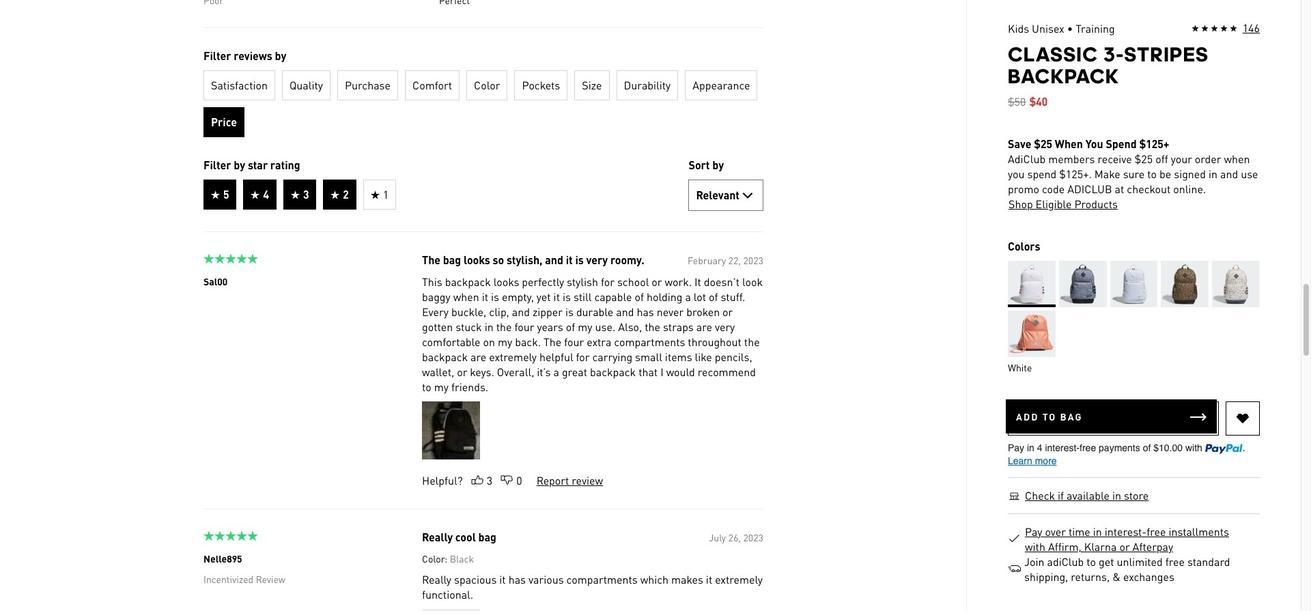 Task type: describe. For each thing, give the bounding box(es) containing it.
work.
[[664, 275, 691, 289]]

empty,
[[502, 290, 534, 304]]

2 horizontal spatial my
[[578, 320, 592, 334]]

report
[[536, 473, 569, 488]]

classic
[[1008, 42, 1098, 66]]

classic 3-stripes backpack $50 $40
[[1008, 42, 1209, 109]]

26,
[[728, 531, 740, 544]]

has inside this backpack looks perfectly stylish for school or work. it doesn't look baggy when it is empty, yet it is still capable of holding a lot of stuff. every buckle, clip, and zipper is durable and has never broken or gotten stuck in the four years of my use. also, the straps are very comfortable on my back. the four extra compartments throughout the backpack are extremely helpful for carrying small items like pencils, wallet, or keys. overall, it's a great backpack that i would recommend to my friends.
[[636, 305, 654, 319]]

roomy.
[[610, 253, 644, 267]]

1 vertical spatial bag
[[478, 530, 496, 544]]

order
[[1195, 152, 1221, 166]]

looks for bag
[[463, 253, 490, 267]]

very inside this backpack looks perfectly stylish for school or work. it doesn't look baggy when it is empty, yet it is still capable of holding a lot of stuff. every buckle, clip, and zipper is durable and has never broken or gotten stuck in the four years of my use. also, the straps are very comfortable on my back. the four extra compartments throughout the backpack are extremely helpful for carrying small items like pencils, wallet, or keys. overall, it's a great backpack that i would recommend to my friends.
[[715, 320, 735, 334]]

1 horizontal spatial the
[[644, 320, 660, 334]]

join adiclub to get unlimited free standard shipping, returns, & exchanges
[[1024, 554, 1230, 584]]

check
[[1025, 488, 1055, 503]]

satisfaction link
[[203, 70, 275, 100]]

add to bag
[[1016, 410, 1083, 423]]

affirm,
[[1048, 539, 1081, 554]]

1 vertical spatial backpack
[[422, 350, 467, 364]]

i
[[660, 365, 663, 379]]

exchanges
[[1123, 569, 1174, 584]]

has inside really spacious it has various compartments which makes it extremely functional.
[[508, 572, 525, 587]]

if
[[1058, 488, 1064, 503]]

0 vertical spatial 3
[[303, 187, 309, 201]]

3-
[[1103, 42, 1124, 66]]

in inside button
[[1112, 488, 1121, 503]]

that
[[638, 365, 657, 379]]

carrying
[[592, 350, 632, 364]]

product color: medium brown / black / pulse lime s22 image
[[1161, 261, 1209, 307]]

standard
[[1187, 554, 1230, 569]]

product color: white / onix / beige image
[[1212, 261, 1260, 307]]

available
[[1067, 488, 1110, 503]]

spend
[[1027, 167, 1057, 181]]

in inside the pay over time in interest-free installments with affirm, klarna or afterpay
[[1093, 524, 1102, 539]]

color:
[[422, 552, 447, 565]]

0 vertical spatial are
[[696, 320, 712, 334]]

free for unlimited
[[1165, 554, 1185, 569]]

look
[[742, 275, 762, 289]]

reviews
[[233, 48, 272, 63]]

interest-
[[1105, 524, 1147, 539]]

it's
[[537, 365, 550, 379]]

0 horizontal spatial $25
[[1034, 137, 1052, 151]]

items
[[665, 350, 692, 364]]

check if available in store
[[1025, 488, 1149, 503]]

back.
[[515, 335, 541, 349]]

training
[[1076, 21, 1115, 36]]

star
[[247, 158, 267, 172]]

sort by
[[688, 158, 724, 172]]

which
[[640, 572, 668, 587]]

in inside save $25 when you spend $125+ adiclub members receive $25 off your order when you spend $125+. make sure to be signed in and use promo code adiclub at checkout online. shop eligible products
[[1209, 167, 1218, 181]]

filter by star rating
[[203, 158, 300, 172]]

helpful
[[539, 350, 573, 364]]

2 horizontal spatial of
[[709, 290, 718, 304]]

0 vertical spatial for
[[600, 275, 614, 289]]

none field containing relevant
[[688, 180, 763, 211]]

filter reviews by
[[203, 48, 286, 63]]

size
[[582, 78, 602, 92]]

code
[[1042, 182, 1065, 196]]

incentivized
[[203, 573, 253, 585]]

filter for filter by star rating
[[203, 158, 231, 172]]

product color: pink / silver metallic image
[[1008, 311, 1056, 357]]

1 horizontal spatial a
[[685, 290, 691, 304]]

it right yet
[[553, 290, 560, 304]]

when for baggy
[[453, 290, 479, 304]]

throughout
[[688, 335, 741, 349]]

would
[[666, 365, 695, 379]]

relevant
[[696, 188, 739, 202]]

small
[[635, 350, 662, 364]]

white
[[1008, 361, 1032, 374]]

stylish
[[566, 275, 598, 289]]

is down still
[[565, 305, 573, 319]]

0 horizontal spatial for
[[576, 350, 589, 364]]

checkout
[[1127, 182, 1171, 196]]

still
[[573, 290, 591, 304]]

stripes
[[1124, 42, 1209, 66]]

color: black
[[422, 552, 473, 565]]

sort
[[688, 158, 709, 172]]

klarna
[[1084, 539, 1117, 554]]

when for order
[[1224, 152, 1250, 166]]

or down stuff.
[[722, 305, 733, 319]]

5 link
[[203, 180, 236, 210]]

you
[[1086, 137, 1103, 151]]

gotten
[[422, 320, 453, 334]]

extra
[[586, 335, 611, 349]]

quality link
[[282, 70, 330, 100]]

stuff.
[[720, 290, 745, 304]]

wallet,
[[422, 365, 454, 379]]

$125+
[[1139, 137, 1169, 151]]

color link
[[466, 70, 507, 100]]

free for interest-
[[1147, 524, 1166, 539]]

1 vertical spatial a
[[553, 365, 559, 379]]

compartments inside this backpack looks perfectly stylish for school or work. it doesn't look baggy when it is empty, yet it is still capable of holding a lot of stuff. every buckle, clip, and zipper is durable and has never broken or gotten stuck in the four years of my use. also, the straps are very comfortable on my back. the four extra compartments throughout the backpack are extremely helpful for carrying small items like pencils, wallet, or keys. overall, it's a great backpack that i would recommend to my friends.
[[614, 335, 685, 349]]

years
[[537, 320, 563, 334]]

0 vertical spatial backpack
[[445, 275, 491, 289]]

it right 'spacious'
[[499, 572, 505, 587]]

store
[[1124, 488, 1149, 503]]

price
[[211, 115, 237, 129]]

over
[[1045, 524, 1066, 539]]

pockets
[[522, 78, 560, 92]]

kids unisex • training
[[1008, 21, 1115, 36]]

time
[[1069, 524, 1090, 539]]

report review button
[[535, 473, 603, 488]]

holding
[[646, 290, 682, 304]]

capable
[[594, 290, 632, 304]]

various
[[528, 572, 563, 587]]

bag
[[1060, 410, 1083, 423]]

backpack
[[1008, 64, 1119, 88]]

extremely inside this backpack looks perfectly stylish for school or work. it doesn't look baggy when it is empty, yet it is still capable of holding a lot of stuff. every buckle, clip, and zipper is durable and has never broken or gotten stuck in the four years of my use. also, the straps are very comfortable on my back. the four extra compartments throughout the backpack are extremely helpful for carrying small items like pencils, wallet, or keys. overall, it's a great backpack that i would recommend to my friends.
[[489, 350, 536, 364]]

the bag looks so stylish, and it is very roomy.
[[422, 253, 644, 267]]

size link
[[574, 70, 609, 100]]

price link
[[203, 107, 244, 137]]

really for really spacious it has various compartments which makes it extremely functional.
[[422, 572, 451, 587]]

satisfaction
[[211, 78, 267, 92]]

straps
[[663, 320, 693, 334]]

receive
[[1098, 152, 1132, 166]]

extremely inside really spacious it has various compartments which makes it extremely functional.
[[715, 572, 762, 587]]

0 horizontal spatial very
[[586, 253, 608, 267]]

$40
[[1029, 94, 1048, 109]]

146
[[1243, 20, 1260, 35]]

really cool bag
[[422, 530, 496, 544]]



Task type: locate. For each thing, give the bounding box(es) containing it.
make
[[1094, 167, 1120, 181]]

1 vertical spatial for
[[576, 350, 589, 364]]

join
[[1024, 554, 1044, 569]]

compartments left which
[[566, 572, 637, 587]]

None field
[[688, 180, 763, 211]]

free inside the pay over time in interest-free installments with affirm, klarna or afterpay
[[1147, 524, 1166, 539]]

is up "stylish"
[[575, 253, 583, 267]]

1 vertical spatial free
[[1165, 554, 1185, 569]]

bag up baggy
[[443, 253, 461, 267]]

2023 for the bag looks so stylish, and it is very roomy.
[[743, 254, 763, 266]]

compartments inside really spacious it has various compartments which makes it extremely functional.
[[566, 572, 637, 587]]

1 vertical spatial compartments
[[566, 572, 637, 587]]

and inside save $25 when you spend $125+ adiclub members receive $25 off your order when you spend $125+. make sure to be signed in and use promo code adiclub at checkout online. shop eligible products
[[1220, 167, 1238, 181]]

looks left so
[[463, 253, 490, 267]]

0 vertical spatial my
[[578, 320, 592, 334]]

comfort
[[412, 78, 452, 92]]

doesn't
[[704, 275, 739, 289]]

quality
[[289, 78, 323, 92]]

the up pencils,
[[744, 335, 759, 349]]

1 horizontal spatial 3
[[486, 473, 492, 488]]

0 vertical spatial to
[[1147, 167, 1157, 181]]

adiclub
[[1067, 182, 1112, 196]]

really up color:
[[422, 530, 452, 544]]

0 horizontal spatial when
[[453, 290, 479, 304]]

promo
[[1008, 182, 1039, 196]]

1 vertical spatial very
[[715, 320, 735, 334]]

in up the on
[[484, 320, 493, 334]]

very up throughout
[[715, 320, 735, 334]]

filter left reviews
[[203, 48, 231, 63]]

members
[[1048, 152, 1095, 166]]

shipping,
[[1024, 569, 1068, 584]]

to
[[1042, 410, 1057, 423]]

1 horizontal spatial to
[[1087, 554, 1096, 569]]

durability
[[623, 78, 670, 92]]

my down "durable"
[[578, 320, 592, 334]]

2023
[[743, 254, 763, 266], [743, 531, 763, 544]]

pockets link
[[514, 70, 567, 100]]

0 vertical spatial 2023
[[743, 254, 763, 266]]

add to bag button
[[1006, 399, 1217, 434]]

1 horizontal spatial when
[[1224, 152, 1250, 166]]

in up klarna
[[1093, 524, 1102, 539]]

to up 'returns,'
[[1087, 554, 1096, 569]]

backpack down carrying
[[590, 365, 635, 379]]

2 2023 from the top
[[743, 531, 763, 544]]

0 horizontal spatial bag
[[443, 253, 461, 267]]

has left various at bottom left
[[508, 572, 525, 587]]

colors
[[1008, 239, 1040, 253]]

3 left '2' "link"
[[303, 187, 309, 201]]

product color: white image
[[1008, 261, 1056, 307]]

0 horizontal spatial looks
[[463, 253, 490, 267]]

1 vertical spatial 2023
[[743, 531, 763, 544]]

looks inside this backpack looks perfectly stylish for school or work. it doesn't look baggy when it is empty, yet it is still capable of holding a lot of stuff. every buckle, clip, and zipper is durable and has never broken or gotten stuck in the four years of my use. also, the straps are very comfortable on my back. the four extra compartments throughout the backpack are extremely helpful for carrying small items like pencils, wallet, or keys. overall, it's a great backpack that i would recommend to my friends.
[[493, 275, 519, 289]]

1 vertical spatial to
[[422, 380, 431, 394]]

2 filter from the top
[[203, 158, 231, 172]]

overall,
[[497, 365, 534, 379]]

0 vertical spatial filter
[[203, 48, 231, 63]]

filter up 5 link
[[203, 158, 231, 172]]

installments
[[1169, 524, 1229, 539]]

products
[[1074, 197, 1118, 211]]

0 horizontal spatial the
[[422, 253, 440, 267]]

1 vertical spatial extremely
[[715, 572, 762, 587]]

when up the buckle,
[[453, 290, 479, 304]]

in down order
[[1209, 167, 1218, 181]]

unisex
[[1032, 21, 1064, 36]]

and left use
[[1220, 167, 1238, 181]]

1 horizontal spatial $25
[[1135, 152, 1153, 166]]

2 horizontal spatial the
[[744, 335, 759, 349]]

1 2023 from the top
[[743, 254, 763, 266]]

unlimited
[[1117, 554, 1163, 569]]

1 vertical spatial when
[[453, 290, 479, 304]]

0 horizontal spatial has
[[508, 572, 525, 587]]

2 vertical spatial my
[[434, 380, 448, 394]]

1 horizontal spatial bag
[[478, 530, 496, 544]]

0 horizontal spatial are
[[470, 350, 486, 364]]

the
[[422, 253, 440, 267], [543, 335, 561, 349]]

looks for backpack
[[493, 275, 519, 289]]

or up holding
[[651, 275, 662, 289]]

comfortable
[[422, 335, 480, 349]]

check if available in store button
[[1024, 488, 1149, 503]]

every
[[422, 305, 448, 319]]

1 horizontal spatial has
[[636, 305, 654, 319]]

2 horizontal spatial to
[[1147, 167, 1157, 181]]

durability link
[[616, 70, 678, 100]]

&
[[1112, 569, 1121, 584]]

0 vertical spatial really
[[422, 530, 452, 544]]

free
[[1147, 524, 1166, 539], [1165, 554, 1185, 569]]

compartments up the small
[[614, 335, 685, 349]]

never
[[656, 305, 683, 319]]

it up the buckle,
[[482, 290, 488, 304]]

0 vertical spatial $25
[[1034, 137, 1052, 151]]

the up this
[[422, 253, 440, 267]]

0 vertical spatial has
[[636, 305, 654, 319]]

1 really from the top
[[422, 530, 452, 544]]

0 horizontal spatial by
[[233, 158, 245, 172]]

pencils,
[[714, 350, 752, 364]]

february
[[687, 254, 726, 266]]

dropdown image
[[739, 187, 756, 203]]

free down "afterpay"
[[1165, 554, 1185, 569]]

$25 up adiclub
[[1034, 137, 1052, 151]]

3
[[303, 187, 309, 201], [486, 473, 492, 488]]

comfort link
[[405, 70, 459, 100]]

on
[[483, 335, 495, 349]]

to inside save $25 when you spend $125+ adiclub members receive $25 off your order when you spend $125+. make sure to be signed in and use promo code adiclub at checkout online. shop eligible products
[[1147, 167, 1157, 181]]

1 horizontal spatial very
[[715, 320, 735, 334]]

1 horizontal spatial looks
[[493, 275, 519, 289]]

free inside join adiclub to get unlimited free standard shipping, returns, & exchanges
[[1165, 554, 1185, 569]]

1 vertical spatial four
[[564, 335, 584, 349]]

when inside save $25 when you spend $125+ adiclub members receive $25 off your order when you spend $125+. make sure to be signed in and use promo code adiclub at checkout online. shop eligible products
[[1224, 152, 1250, 166]]

looks up empty,
[[493, 275, 519, 289]]

by right reviews
[[275, 48, 286, 63]]

0 vertical spatial when
[[1224, 152, 1250, 166]]

0 horizontal spatial of
[[566, 320, 575, 334]]

functional.
[[422, 587, 473, 602]]

1 vertical spatial looks
[[493, 275, 519, 289]]

very up "stylish"
[[586, 253, 608, 267]]

of right lot
[[709, 290, 718, 304]]

and down empty,
[[512, 305, 529, 319]]

1 horizontal spatial extremely
[[715, 572, 762, 587]]

for up great
[[576, 350, 589, 364]]

really for really cool bag
[[422, 530, 452, 544]]

1 vertical spatial my
[[497, 335, 512, 349]]

0 horizontal spatial my
[[434, 380, 448, 394]]

or down interest-
[[1119, 539, 1130, 554]]

0 horizontal spatial a
[[553, 365, 559, 379]]

baggy
[[422, 290, 450, 304]]

nelle895
[[203, 552, 242, 565]]

this
[[422, 275, 442, 289]]

at
[[1115, 182, 1124, 196]]

compartments
[[614, 335, 685, 349], [566, 572, 637, 587]]

1 link
[[363, 180, 396, 210]]

2 horizontal spatial by
[[712, 158, 724, 172]]

for
[[600, 275, 614, 289], [576, 350, 589, 364]]

friends.
[[451, 380, 488, 394]]

1 vertical spatial filter
[[203, 158, 231, 172]]

1 horizontal spatial by
[[275, 48, 286, 63]]

a left lot
[[685, 290, 691, 304]]

0 vertical spatial looks
[[463, 253, 490, 267]]

1 horizontal spatial for
[[600, 275, 614, 289]]

to inside this backpack looks perfectly stylish for school or work. it doesn't look baggy when it is empty, yet it is still capable of holding a lot of stuff. every buckle, clip, and zipper is durable and has never broken or gotten stuck in the four years of my use. also, the straps are very comfortable on my back. the four extra compartments throughout the backpack are extremely helpful for carrying small items like pencils, wallet, or keys. overall, it's a great backpack that i would recommend to my friends.
[[422, 380, 431, 394]]

lot
[[693, 290, 706, 304]]

so
[[492, 253, 504, 267]]

my right the on
[[497, 335, 512, 349]]

are down broken
[[696, 320, 712, 334]]

has up also,
[[636, 305, 654, 319]]

review
[[571, 473, 603, 488]]

or inside the pay over time in interest-free installments with affirm, klarna or afterpay
[[1119, 539, 1130, 554]]

buckle,
[[451, 305, 486, 319]]

1 vertical spatial really
[[422, 572, 451, 587]]

product color: light grey image
[[1110, 261, 1158, 307]]

3 left 0
[[486, 473, 492, 488]]

by for filter by star rating
[[233, 158, 245, 172]]

is left still
[[562, 290, 570, 304]]

sal00
[[203, 275, 227, 287]]

eligible
[[1036, 197, 1072, 211]]

a right it's
[[553, 365, 559, 379]]

by right sort
[[712, 158, 724, 172]]

it right makes
[[706, 572, 712, 587]]

0 vertical spatial a
[[685, 290, 691, 304]]

in
[[1209, 167, 1218, 181], [484, 320, 493, 334], [1112, 488, 1121, 503], [1093, 524, 1102, 539]]

extremely up overall,
[[489, 350, 536, 364]]

stylish,
[[506, 253, 542, 267]]

to inside join adiclub to get unlimited free standard shipping, returns, & exchanges
[[1087, 554, 1096, 569]]

1 horizontal spatial of
[[634, 290, 644, 304]]

the down years
[[543, 335, 561, 349]]

1 vertical spatial $25
[[1135, 152, 1153, 166]]

durable
[[576, 305, 613, 319]]

0 horizontal spatial 3
[[303, 187, 309, 201]]

of right years
[[566, 320, 575, 334]]

$25 up sure
[[1135, 152, 1153, 166]]

0 vertical spatial extremely
[[489, 350, 536, 364]]

filter for filter reviews by
[[203, 48, 231, 63]]

are up keys.
[[470, 350, 486, 364]]

0 vertical spatial free
[[1147, 524, 1166, 539]]

perfectly
[[522, 275, 564, 289]]

be
[[1159, 167, 1171, 181]]

my down wallet,
[[434, 380, 448, 394]]

february 22, 2023
[[687, 254, 763, 266]]

great
[[562, 365, 587, 379]]

and up perfectly
[[545, 253, 563, 267]]

when inside this backpack looks perfectly stylish for school or work. it doesn't look baggy when it is empty, yet it is still capable of holding a lot of stuff. every buckle, clip, and zipper is durable and has never broken or gotten stuck in the four years of my use. also, the straps are very comfortable on my back. the four extra compartments throughout the backpack are extremely helpful for carrying small items like pencils, wallet, or keys. overall, it's a great backpack that i would recommend to my friends.
[[453, 290, 479, 304]]

stuck
[[455, 320, 482, 334]]

or up friends.
[[457, 365, 467, 379]]

of down school
[[634, 290, 644, 304]]

with
[[1025, 539, 1045, 554]]

1 vertical spatial has
[[508, 572, 525, 587]]

off
[[1155, 152, 1168, 166]]

2 really from the top
[[422, 572, 451, 587]]

also,
[[618, 320, 642, 334]]

for up capable
[[600, 275, 614, 289]]

2 link
[[323, 180, 356, 210]]

0
[[516, 473, 522, 488]]

july
[[709, 531, 726, 544]]

four up helpful
[[564, 335, 584, 349]]

146 button
[[1191, 20, 1260, 37]]

2023 right 22,
[[743, 254, 763, 266]]

backpack up the buckle,
[[445, 275, 491, 289]]

by for sort by
[[712, 158, 724, 172]]

the down clip, in the left of the page
[[496, 320, 511, 334]]

bag right cool
[[478, 530, 496, 544]]

really up functional.
[[422, 572, 451, 587]]

1
[[383, 187, 388, 201]]

0 vertical spatial compartments
[[614, 335, 685, 349]]

1 horizontal spatial are
[[696, 320, 712, 334]]

0 vertical spatial bag
[[443, 253, 461, 267]]

2023 for really cool bag
[[743, 531, 763, 544]]

in left store
[[1112, 488, 1121, 503]]

1 vertical spatial the
[[543, 335, 561, 349]]

1 filter from the top
[[203, 48, 231, 63]]

1 horizontal spatial my
[[497, 335, 512, 349]]

pay over time in interest-free installments with affirm, klarna or afterpay
[[1025, 524, 1229, 554]]

0 horizontal spatial extremely
[[489, 350, 536, 364]]

is up clip, in the left of the page
[[491, 290, 499, 304]]

the right also,
[[644, 320, 660, 334]]

by left star
[[233, 158, 245, 172]]

signed
[[1174, 167, 1206, 181]]

2023 right 26,
[[743, 531, 763, 544]]

returns,
[[1071, 569, 1110, 584]]

really inside really spacious it has various compartments which makes it extremely functional.
[[422, 572, 451, 587]]

1 vertical spatial 3
[[486, 473, 492, 488]]

product color: grey image
[[1059, 261, 1107, 307]]

shop eligible products link
[[1008, 197, 1118, 212]]

2 vertical spatial backpack
[[590, 365, 635, 379]]

to
[[1147, 167, 1157, 181], [422, 380, 431, 394], [1087, 554, 1096, 569]]

to left be
[[1147, 167, 1157, 181]]

when up use
[[1224, 152, 1250, 166]]

1 horizontal spatial the
[[543, 335, 561, 349]]

0 horizontal spatial the
[[496, 320, 511, 334]]

0 vertical spatial very
[[586, 253, 608, 267]]

like
[[695, 350, 712, 364]]

extremely
[[489, 350, 536, 364], [715, 572, 762, 587]]

color
[[474, 78, 500, 92]]

0 horizontal spatial four
[[514, 320, 534, 334]]

free up "afterpay"
[[1147, 524, 1166, 539]]

it up "stylish"
[[565, 253, 572, 267]]

0 horizontal spatial to
[[422, 380, 431, 394]]

2 vertical spatial to
[[1087, 554, 1096, 569]]

1 horizontal spatial four
[[564, 335, 584, 349]]

and up also,
[[616, 305, 634, 319]]

0 vertical spatial four
[[514, 320, 534, 334]]

to down wallet,
[[422, 380, 431, 394]]

backpack down comfortable
[[422, 350, 467, 364]]

1 vertical spatial are
[[470, 350, 486, 364]]

in inside this backpack looks perfectly stylish for school or work. it doesn't look baggy when it is empty, yet it is still capable of holding a lot of stuff. every buckle, clip, and zipper is durable and has never broken or gotten stuck in the four years of my use. also, the straps are very comfortable on my back. the four extra compartments throughout the backpack are extremely helpful for carrying small items like pencils, wallet, or keys. overall, it's a great backpack that i would recommend to my friends.
[[484, 320, 493, 334]]

four up 'back.'
[[514, 320, 534, 334]]

0 vertical spatial the
[[422, 253, 440, 267]]

purchase link
[[337, 70, 398, 100]]

extremely down july 26, 2023
[[715, 572, 762, 587]]

the inside this backpack looks perfectly stylish for school or work. it doesn't look baggy when it is empty, yet it is still capable of holding a lot of stuff. every buckle, clip, and zipper is durable and has never broken or gotten stuck in the four years of my use. also, the straps are very comfortable on my back. the four extra compartments throughout the backpack are extremely helpful for carrying small items like pencils, wallet, or keys. overall, it's a great backpack that i would recommend to my friends.
[[543, 335, 561, 349]]



Task type: vqa. For each thing, say whether or not it's contained in the screenshot.
right /
no



